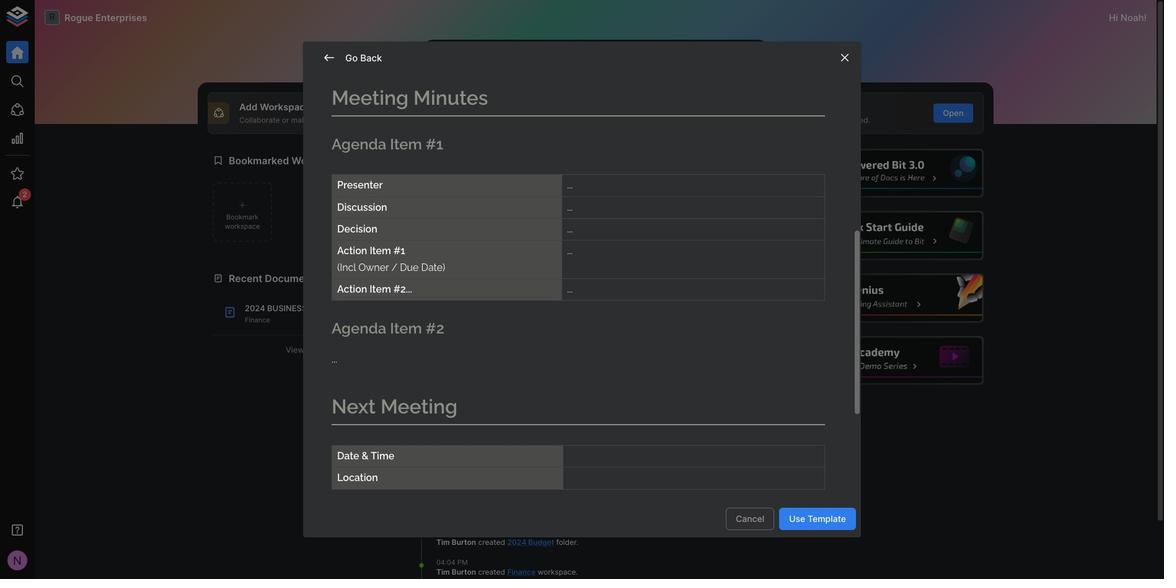 Task type: locate. For each thing, give the bounding box(es) containing it.
. inside 04:07 pm tim burton created 2024 budget folder .
[[577, 538, 579, 547]]

agenda item #1
[[332, 135, 444, 153]]

created left finance link
[[479, 568, 506, 577]]

burton up 04:04
[[452, 538, 477, 547]]

burton for noah
[[452, 417, 477, 426]]

folder
[[480, 468, 500, 477], [557, 538, 577, 547]]

pm
[[457, 327, 467, 335], [455, 407, 466, 416], [457, 488, 468, 497], [457, 528, 468, 537], [458, 558, 468, 567]]

1 horizontal spatial workspace
[[538, 568, 576, 577]]

#1 up /
[[394, 245, 406, 257]]

tax
[[529, 457, 541, 466]]

. right budget on the left bottom
[[577, 538, 579, 547]]

agenda
[[332, 135, 387, 153], [332, 320, 387, 338]]

0 vertical spatial agenda
[[332, 135, 387, 153]]

0 vertical spatial created
[[479, 538, 506, 547]]

1 horizontal spatial documents
[[437, 468, 478, 477]]

workspace down bookmark
[[225, 222, 260, 231]]

noah lott
[[437, 336, 472, 345]]

tim inside '04:04 pm tim burton created finance workspace .'
[[437, 568, 450, 577]]

or left make
[[282, 115, 289, 125]]

2024
[[245, 304, 265, 313], [508, 457, 527, 466], [508, 538, 527, 547]]

meeting up 'time'
[[381, 395, 458, 418]]

meeting down back
[[332, 86, 409, 109]]

bookmark workspace
[[225, 213, 260, 231]]

. right finance link
[[576, 568, 578, 577]]

add button
[[410, 104, 450, 123]]

add for add
[[422, 108, 437, 118]]

0 vertical spatial meeting
[[332, 86, 409, 109]]

2 vertical spatial noah
[[503, 417, 522, 426]]

04:07 inside 04:07 pm tim burton created 2024 budget folder .
[[437, 528, 455, 537]]

pm right 04:04
[[458, 558, 468, 567]]

item down add button
[[390, 135, 422, 153]]

noah right the hi
[[1121, 11, 1145, 23]]

1 vertical spatial documents
[[437, 468, 478, 477]]

use template
[[790, 513, 847, 524]]

2 created from the top
[[479, 568, 506, 577]]

pm down 04:07 pm
[[457, 528, 468, 537]]

2 agenda from the top
[[332, 320, 387, 338]]

2024 down recent
[[245, 304, 265, 313]]

. inside '04:04 pm tim burton created finance workspace .'
[[576, 568, 578, 577]]

pm up the noah lott
[[457, 327, 467, 335]]

tim for 2024
[[437, 538, 450, 547]]

create
[[502, 101, 532, 113], [679, 108, 705, 118], [502, 115, 525, 125], [764, 115, 787, 125]]

add
[[239, 101, 258, 113], [422, 108, 437, 118]]

2 vertical spatial burton
[[452, 568, 477, 577]]

r
[[49, 12, 55, 22]]

action up "(incl"
[[337, 245, 367, 257]]

tim down 04:04
[[437, 568, 450, 577]]

0 horizontal spatial template
[[764, 101, 806, 113]]

2024 inside 2024 tax documents
[[508, 457, 527, 466]]

create document create any type of doc or wiki.
[[502, 101, 609, 125]]

and
[[812, 115, 825, 125]]

1 created from the top
[[479, 538, 506, 547]]

2024 left budget on the left bottom
[[508, 538, 527, 547]]

hi
[[1110, 11, 1119, 23]]

2 04:07 from the top
[[437, 528, 455, 537]]

1 tim from the top
[[437, 417, 450, 426]]

1 vertical spatial burton
[[452, 538, 477, 547]]

#1 inside action item #1 (incl owner / due date)
[[394, 245, 406, 257]]

get
[[827, 115, 839, 125]]

it
[[312, 115, 317, 125]]

tim up 04:04
[[437, 538, 450, 547]]

... for decision
[[568, 223, 573, 235]]

04:07 down 2024 tax documents
[[437, 488, 455, 497]]

0 horizontal spatial folder
[[480, 468, 500, 477]]

1 vertical spatial folder
[[557, 538, 577, 547]]

created up '04:04 pm tim burton created finance workspace .' on the left of the page
[[479, 538, 506, 547]]

2 vertical spatial tim
[[437, 568, 450, 577]]

04:13
[[437, 327, 455, 335]]

0 vertical spatial action
[[337, 245, 367, 257]]

type
[[542, 115, 558, 125]]

created inside 04:07 pm tim burton created 2024 budget folder .
[[479, 538, 506, 547]]

noah down '04:13'
[[437, 336, 456, 345]]

pm inside 04:07 pm tim burton created 2024 budget folder .
[[457, 528, 468, 537]]

0 horizontal spatial noah
[[437, 336, 456, 345]]

1 vertical spatial #1
[[394, 245, 406, 257]]

2 burton from the top
[[452, 538, 477, 547]]

or inside create document create any type of doc or wiki.
[[584, 115, 591, 125]]

date
[[337, 450, 360, 462]]

tim inside 04:07 pm tim burton created 2024 budget folder .
[[437, 538, 450, 547]]

bookmark
[[226, 213, 259, 221]]

template right use
[[808, 513, 847, 524]]

template
[[764, 101, 806, 113], [808, 513, 847, 524]]

1 vertical spatial workspace
[[538, 568, 576, 577]]

finance inside '04:04 pm tim burton created finance workspace .'
[[508, 568, 536, 577]]

created
[[479, 538, 506, 547], [479, 568, 506, 577]]

lott left 'to'
[[524, 417, 538, 426]]

action down "(incl"
[[337, 284, 367, 295]]

1 or from the left
[[282, 115, 289, 125]]

finance down business
[[245, 315, 270, 324]]

1 04:07 from the top
[[437, 488, 455, 497]]

1 vertical spatial noah
[[437, 336, 456, 345]]

agenda down action item #2...
[[332, 320, 387, 338]]

... for discussion
[[568, 201, 573, 213]]

burton
[[452, 417, 477, 426], [452, 538, 477, 547], [452, 568, 477, 577]]

0 vertical spatial workspace
[[225, 222, 260, 231]]

tim down 04:11
[[437, 417, 450, 426]]

to
[[540, 417, 547, 426]]

or
[[282, 115, 289, 125], [584, 115, 591, 125]]

1 horizontal spatial or
[[584, 115, 591, 125]]

1 horizontal spatial lott
[[524, 417, 538, 426]]

3 burton from the top
[[452, 568, 477, 577]]

2 vertical spatial 2024
[[508, 538, 527, 547]]

0 vertical spatial lott
[[457, 336, 472, 345]]

0 vertical spatial 2024
[[245, 304, 265, 313]]

add inside add workspace collaborate or make it private.
[[239, 101, 258, 113]]

agenda down private.
[[332, 135, 387, 153]]

04:07 for 04:07 pm
[[437, 488, 455, 497]]

lott inside 04:11 pm tim burton added noah lott to
[[524, 417, 538, 426]]

template gallery create faster and get inspired.
[[764, 101, 871, 125]]

0 vertical spatial tim
[[437, 417, 450, 426]]

faster
[[789, 115, 810, 125]]

tim
[[437, 417, 450, 426], [437, 538, 450, 547], [437, 568, 450, 577]]

0 vertical spatial burton
[[452, 417, 477, 426]]

noah right added
[[503, 417, 522, 426]]

#2...
[[394, 284, 412, 295]]

pm right 04:11
[[455, 407, 466, 416]]

template inside button
[[808, 513, 847, 524]]

agenda for agenda item #1
[[332, 135, 387, 153]]

1 vertical spatial lott
[[524, 417, 538, 426]]

0 horizontal spatial #1
[[394, 245, 406, 257]]

pm for 2024
[[457, 528, 468, 537]]

2024 for tax
[[508, 457, 527, 466]]

0 horizontal spatial finance
[[245, 315, 270, 324]]

. down added
[[500, 468, 502, 477]]

0 horizontal spatial workspace
[[225, 222, 260, 231]]

item inside action item #1 (incl owner / due date)
[[370, 245, 391, 257]]

workspace down budget on the left bottom
[[538, 568, 576, 577]]

recently favorited
[[622, 272, 712, 285]]

decision
[[337, 223, 378, 235]]

burton down 04:11
[[452, 417, 477, 426]]

&
[[362, 450, 369, 462]]

0 horizontal spatial add
[[239, 101, 258, 113]]

04:07 pm
[[437, 488, 468, 497]]

1 vertical spatial 04:07
[[437, 528, 455, 537]]

burton inside 04:11 pm tim burton added noah lott to
[[452, 417, 477, 426]]

use template button
[[780, 508, 857, 530]]

0 horizontal spatial workspace
[[260, 101, 311, 113]]

action inside action item #1 (incl owner / due date)
[[337, 245, 367, 257]]

or right doc
[[584, 115, 591, 125]]

noah
[[1121, 11, 1145, 23], [437, 336, 456, 345], [503, 417, 522, 426]]

documents up 04:07 pm
[[437, 468, 478, 477]]

2 tim from the top
[[437, 538, 450, 547]]

1 horizontal spatial finance
[[508, 568, 536, 577]]

action for action item #1 (incl owner / due date)
[[337, 245, 367, 257]]

back
[[361, 52, 382, 64]]

private.
[[319, 115, 345, 125]]

documents up business
[[265, 272, 320, 285]]

noah inside 04:11 pm tim burton added noah lott to
[[503, 417, 522, 426]]

burton inside 04:07 pm tim burton created 2024 budget folder .
[[452, 538, 477, 547]]

item
[[390, 135, 422, 153], [370, 245, 391, 257], [370, 284, 391, 295], [390, 320, 422, 338]]

agenda item #2
[[332, 320, 445, 338]]

make
[[291, 115, 310, 125]]

lott
[[457, 336, 472, 345], [524, 417, 538, 426]]

04:04 pm tim burton created finance workspace .
[[437, 558, 578, 577]]

1 horizontal spatial add
[[422, 108, 437, 118]]

pm inside 04:11 pm tim burton added noah lott to
[[455, 407, 466, 416]]

burton for 2024
[[452, 538, 477, 547]]

1 vertical spatial created
[[479, 568, 506, 577]]

minutes
[[414, 86, 488, 109]]

0 horizontal spatial lott
[[457, 336, 472, 345]]

item left #2
[[390, 320, 422, 338]]

collaborate
[[239, 115, 280, 125]]

help image
[[798, 149, 984, 198], [798, 211, 984, 260], [798, 274, 984, 323], [798, 336, 984, 385]]

04:07 up 04:04
[[437, 528, 455, 537]]

1 action from the top
[[337, 245, 367, 257]]

workspace up make
[[260, 101, 311, 113]]

added
[[479, 417, 501, 426]]

1 agenda from the top
[[332, 135, 387, 153]]

created for finance
[[479, 568, 506, 577]]

add inside button
[[422, 108, 437, 118]]

1 vertical spatial action
[[337, 284, 367, 295]]

workspace
[[260, 101, 311, 113], [426, 272, 480, 285]]

0 horizontal spatial or
[[282, 115, 289, 125]]

date & time
[[337, 450, 395, 462]]

create inside button
[[679, 108, 705, 118]]

item for action item #2...
[[370, 284, 391, 295]]

2 action from the top
[[337, 284, 367, 295]]

0 vertical spatial template
[[764, 101, 806, 113]]

lott down '04:13 pm'
[[457, 336, 472, 345]]

2 vertical spatial .
[[576, 568, 578, 577]]

1 vertical spatial finance
[[508, 568, 536, 577]]

1 vertical spatial template
[[808, 513, 847, 524]]

create inside template gallery create faster and get inspired.
[[764, 115, 787, 125]]

created inside '04:04 pm tim burton created finance workspace .'
[[479, 568, 506, 577]]

0 vertical spatial noah
[[1121, 11, 1145, 23]]

2024 inside 2024 business plan finance
[[245, 304, 265, 313]]

... for presenter
[[568, 179, 573, 191]]

1 vertical spatial 2024
[[508, 457, 527, 466]]

0 horizontal spatial documents
[[265, 272, 320, 285]]

add up agenda item #1
[[422, 108, 437, 118]]

1 vertical spatial agenda
[[332, 320, 387, 338]]

0 vertical spatial 04:07
[[437, 488, 455, 497]]

2024 for business
[[245, 304, 265, 313]]

2 or from the left
[[584, 115, 591, 125]]

item up owner
[[370, 245, 391, 257]]

1 horizontal spatial #1
[[426, 135, 444, 153]]

1 help image from the top
[[798, 149, 984, 198]]

1 burton from the top
[[452, 417, 477, 426]]

#1 down add button
[[426, 135, 444, 153]]

1 horizontal spatial template
[[808, 513, 847, 524]]

1 vertical spatial tim
[[437, 538, 450, 547]]

2 horizontal spatial noah
[[1121, 11, 1145, 23]]

action
[[337, 245, 367, 257], [337, 284, 367, 295]]

workspace activities
[[426, 272, 527, 285]]

pm inside '04:04 pm tim burton created finance workspace .'
[[458, 558, 468, 567]]

workspace inside the bookmark workspace button
[[225, 222, 260, 231]]

0 vertical spatial .
[[500, 468, 502, 477]]

item for agenda item #2
[[390, 320, 422, 338]]

finance down 2024 budget link
[[508, 568, 536, 577]]

1 vertical spatial .
[[577, 538, 579, 547]]

finance
[[245, 315, 270, 324], [508, 568, 536, 577]]

meeting
[[332, 86, 409, 109], [381, 395, 458, 418]]

1 horizontal spatial workspace
[[426, 272, 480, 285]]

1 horizontal spatial folder
[[557, 538, 577, 547]]

0 vertical spatial workspace
[[260, 101, 311, 113]]

tim inside 04:11 pm tim burton added noah lott to
[[437, 417, 450, 426]]

.
[[500, 468, 502, 477], [577, 538, 579, 547], [576, 568, 578, 577]]

add up collaborate
[[239, 101, 258, 113]]

3 tim from the top
[[437, 568, 450, 577]]

04:04
[[437, 558, 456, 567]]

0 vertical spatial finance
[[245, 315, 270, 324]]

item left #2... on the left of page
[[370, 284, 391, 295]]

burton inside '04:04 pm tim burton created finance workspace .'
[[452, 568, 477, 577]]

#1 for agenda item #1
[[426, 135, 444, 153]]

1 horizontal spatial noah
[[503, 417, 522, 426]]

0 vertical spatial #1
[[426, 135, 444, 153]]

n
[[13, 554, 22, 567]]

workspace up today
[[426, 272, 480, 285]]

template up faster
[[764, 101, 806, 113]]

burton down 04:04
[[452, 568, 477, 577]]

1 vertical spatial meeting
[[381, 395, 458, 418]]

2024 left tax
[[508, 457, 527, 466]]

04:07
[[437, 488, 455, 497], [437, 528, 455, 537]]



Task type: vqa. For each thing, say whether or not it's contained in the screenshot.
Create Document Create any type of doc or wiki.
yes



Task type: describe. For each thing, give the bounding box(es) containing it.
1 vertical spatial workspace
[[426, 272, 480, 285]]

04:13 pm
[[437, 327, 467, 335]]

meeting minutes
[[332, 86, 488, 109]]

bookmarked workspaces
[[229, 154, 351, 167]]

any
[[527, 115, 540, 125]]

... next meeting
[[332, 354, 458, 418]]

documents inside 2024 tax documents
[[437, 468, 478, 477]]

hi noah !
[[1110, 11, 1148, 23]]

cancel button
[[726, 508, 775, 530]]

2024 tax documents
[[437, 457, 541, 477]]

workspace inside '04:04 pm tim burton created finance workspace .'
[[538, 568, 576, 577]]

item for agenda item #1
[[390, 135, 422, 153]]

2024 inside 04:07 pm tim burton created 2024 budget folder .
[[508, 538, 527, 547]]

tim for noah
[[437, 417, 450, 426]]

recently
[[622, 272, 664, 285]]

2024 budget link
[[508, 538, 555, 547]]

04:07 pm tim burton created 2024 budget folder .
[[437, 528, 579, 547]]

action item #2...
[[337, 284, 412, 295]]

view all
[[286, 345, 317, 355]]

... for action item #2...
[[568, 284, 573, 295]]

folder inside 04:07 pm tim burton created 2024 budget folder .
[[557, 538, 577, 547]]

go back
[[346, 52, 382, 64]]

inspired.
[[841, 115, 871, 125]]

budget
[[529, 538, 555, 547]]

location
[[337, 472, 378, 484]]

workspace inside add workspace collaborate or make it private.
[[260, 101, 311, 113]]

create button
[[672, 104, 712, 123]]

plan
[[309, 304, 331, 313]]

add workspace collaborate or make it private.
[[239, 101, 345, 125]]

0 vertical spatial folder
[[480, 468, 500, 477]]

3 help image from the top
[[798, 274, 984, 323]]

go back dialog
[[303, 42, 862, 538]]

presenter
[[337, 179, 383, 191]]

bookmark workspace button
[[213, 182, 272, 242]]

or inside add workspace collaborate or make it private.
[[282, 115, 289, 125]]

go
[[346, 52, 358, 64]]

pm down 2024 tax documents
[[457, 488, 468, 497]]

today
[[417, 301, 440, 311]]

gallery
[[808, 101, 840, 113]]

pm for noah
[[455, 407, 466, 416]]

!
[[1145, 11, 1148, 23]]

4 help image from the top
[[798, 336, 984, 385]]

recent documents
[[229, 272, 320, 285]]

date)
[[422, 262, 446, 273]]

#2
[[426, 320, 445, 338]]

workspaces
[[292, 154, 351, 167]]

view all button
[[213, 340, 390, 359]]

#1 for action item #1 (incl owner / due date)
[[394, 245, 406, 257]]

next
[[332, 395, 376, 418]]

04:07 for 04:07 pm tim burton created 2024 budget folder .
[[437, 528, 455, 537]]

created for 2024
[[479, 538, 506, 547]]

n button
[[4, 547, 31, 574]]

... inside the ... next meeting
[[332, 354, 337, 365]]

wiki.
[[594, 115, 609, 125]]

agenda for agenda item #2
[[332, 320, 387, 338]]

meeting inside the ... next meeting
[[381, 395, 458, 418]]

burton for finance
[[452, 568, 477, 577]]

owner
[[359, 262, 389, 273]]

activities
[[482, 272, 527, 285]]

view
[[286, 345, 305, 355]]

tim for finance
[[437, 568, 450, 577]]

use
[[790, 513, 806, 524]]

of
[[560, 115, 567, 125]]

enterprises
[[95, 11, 147, 23]]

business
[[267, 304, 307, 313]]

action item #1 (incl owner / due date)
[[337, 245, 446, 273]]

2024 tax documents link
[[437, 457, 541, 477]]

pm for finance
[[458, 558, 468, 567]]

2 help image from the top
[[798, 211, 984, 260]]

favorited
[[667, 272, 712, 285]]

recent
[[229, 272, 263, 285]]

bookmarked
[[229, 154, 289, 167]]

open
[[944, 108, 964, 118]]

finance link
[[508, 568, 536, 577]]

template inside template gallery create faster and get inspired.
[[764, 101, 806, 113]]

discussion
[[337, 201, 387, 213]]

document
[[534, 101, 581, 113]]

2024 business plan finance
[[245, 304, 331, 324]]

open button
[[934, 104, 974, 123]]

time
[[371, 450, 395, 462]]

rogue enterprises
[[65, 11, 147, 23]]

add for add workspace collaborate or make it private.
[[239, 101, 258, 113]]

all
[[307, 345, 317, 355]]

finance inside 2024 business plan finance
[[245, 315, 270, 324]]

action for action item #2...
[[337, 284, 367, 295]]

doc
[[569, 115, 582, 125]]

0 vertical spatial documents
[[265, 272, 320, 285]]

(incl
[[337, 262, 356, 273]]

04:11
[[437, 407, 454, 416]]

04:11 pm tim burton added noah lott to
[[437, 407, 547, 426]]

due
[[400, 262, 419, 273]]

item for action item #1 (incl owner / due date)
[[370, 245, 391, 257]]

/
[[392, 262, 398, 273]]

folder .
[[478, 468, 502, 477]]

cancel
[[736, 513, 765, 524]]

rogue
[[65, 11, 93, 23]]



